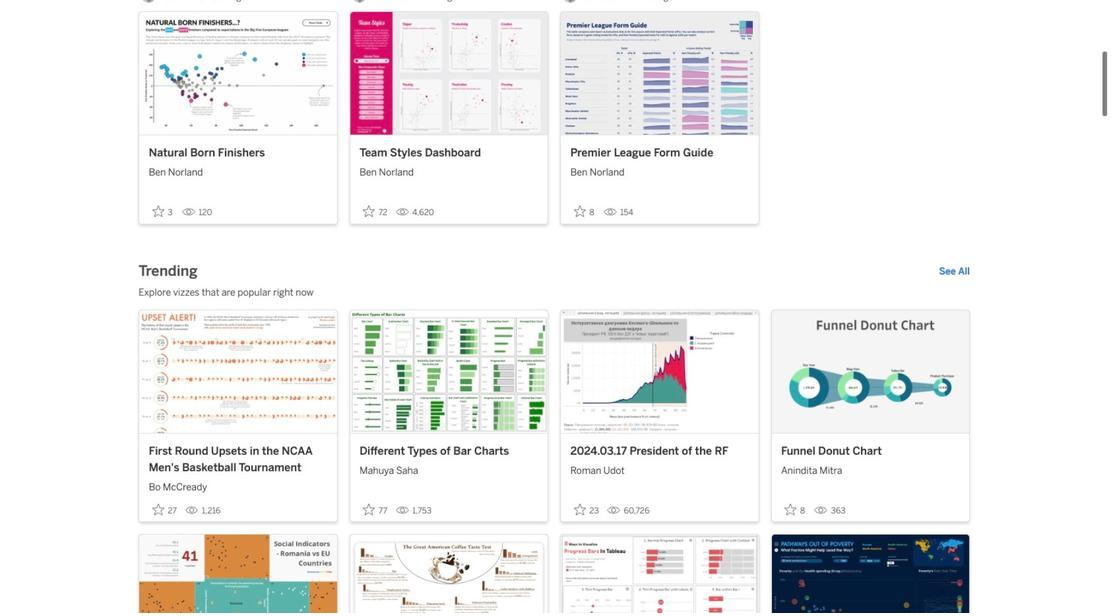 Task type: vqa. For each thing, say whether or not it's contained in the screenshot.
SELECTED LANGUAGE element on the bottom
no



Task type: locate. For each thing, give the bounding box(es) containing it.
1 horizontal spatial add favorite image
[[574, 504, 586, 516]]

0 horizontal spatial add favorite image
[[152, 206, 164, 217]]

1 vertical spatial add favorite image
[[574, 504, 586, 516]]

workbook thumbnail image
[[139, 12, 337, 135], [350, 12, 548, 135], [561, 12, 759, 135], [139, 310, 337, 433], [350, 310, 548, 433], [561, 310, 759, 433], [772, 310, 970, 433], [139, 535, 337, 613], [350, 535, 548, 613], [561, 535, 759, 613], [772, 535, 970, 613]]

add favorite image
[[152, 206, 164, 217], [574, 504, 586, 516]]

Add Favorite button
[[149, 202, 177, 221], [360, 202, 391, 221], [571, 202, 599, 221], [149, 500, 181, 519], [360, 500, 391, 519], [571, 500, 603, 519], [782, 500, 810, 519]]

add favorite image
[[363, 206, 375, 217], [574, 206, 586, 217], [152, 504, 164, 516], [363, 504, 375, 516], [785, 504, 797, 516]]

explore vizzes that are popular right now element
[[139, 286, 971, 300]]



Task type: describe. For each thing, give the bounding box(es) containing it.
0 vertical spatial add favorite image
[[152, 206, 164, 217]]

see all trending element
[[940, 265, 971, 279]]

trending heading
[[139, 262, 198, 281]]



